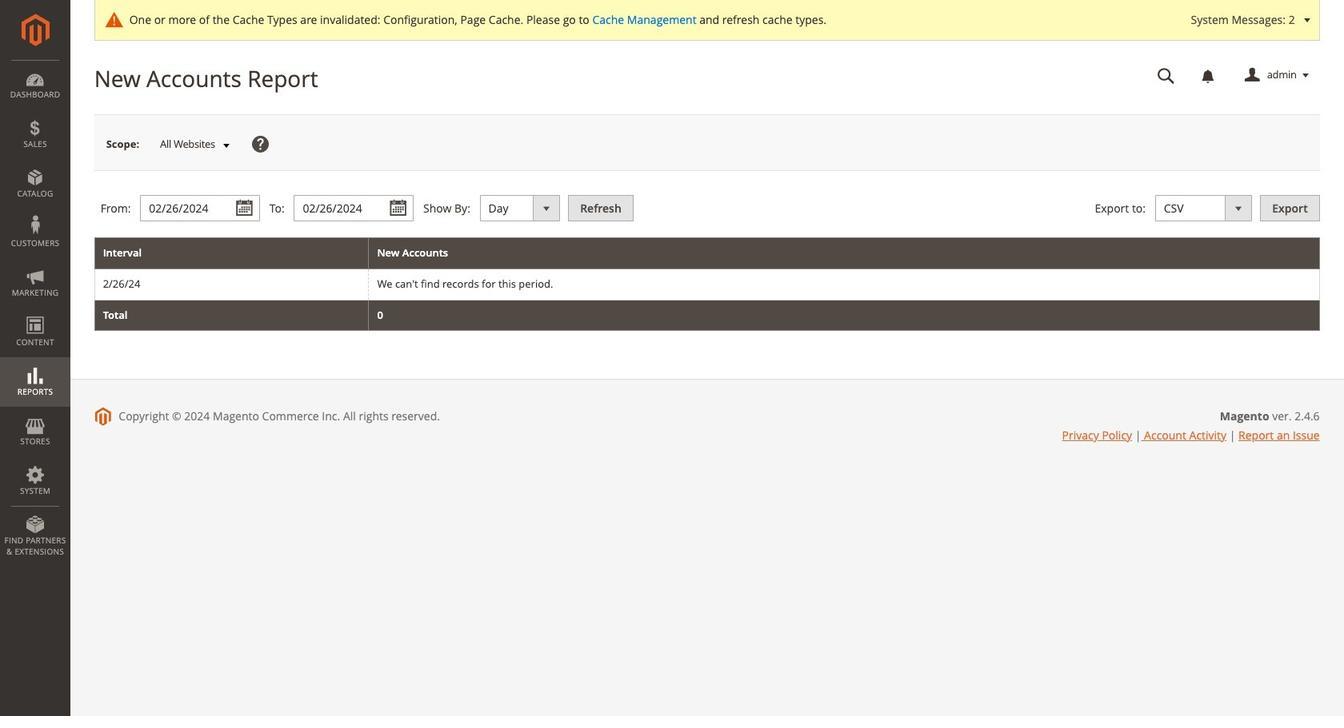 Task type: locate. For each thing, give the bounding box(es) containing it.
None text field
[[294, 195, 414, 222]]

magento admin panel image
[[21, 14, 49, 46]]

menu bar
[[0, 60, 70, 566]]

None text field
[[1146, 62, 1186, 90], [140, 195, 260, 222], [1146, 62, 1186, 90], [140, 195, 260, 222]]



